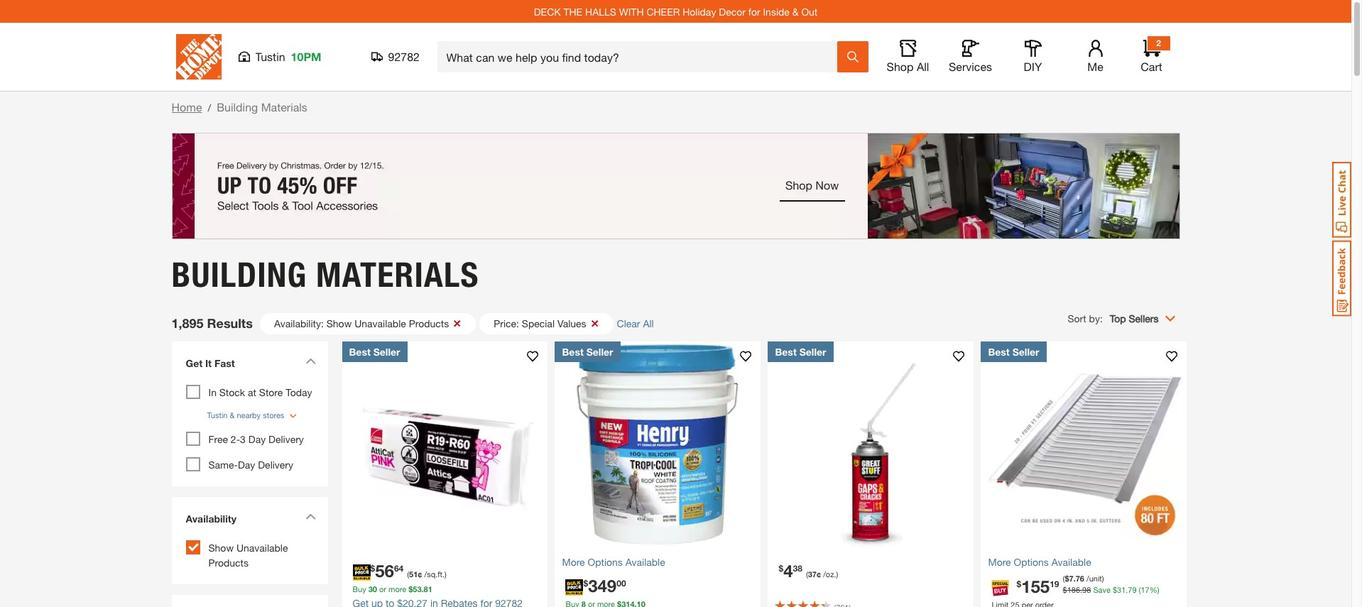 Task type: describe. For each thing, give the bounding box(es) containing it.
price: special values button
[[480, 313, 614, 334]]

349
[[588, 576, 617, 596]]

1 vertical spatial building
[[172, 254, 307, 295]]

30
[[369, 584, 377, 594]]

$ 155 19
[[1017, 577, 1060, 597]]

92782
[[388, 50, 420, 63]]

best for the 12 oz. gaps and cracks insulating spray foam sealant image
[[775, 346, 797, 358]]

stores
[[263, 410, 284, 420]]

get it fast link
[[179, 348, 321, 381]]

What can we help you find today? search field
[[447, 42, 837, 72]]

tustin for tustin 10pm
[[255, 50, 285, 63]]

show unavailable products link
[[209, 542, 288, 569]]

best seller for the 12 oz. gaps and cracks insulating spray foam sealant image
[[775, 346, 827, 358]]

cart
[[1141, 60, 1163, 73]]

in
[[209, 386, 217, 398]]

10pm
[[291, 50, 322, 63]]

31
[[1118, 585, 1126, 595]]

17
[[1141, 585, 1150, 595]]

( 51 ¢ /sq.ft. ) buy 30 or more $ 53 . 81
[[353, 569, 447, 594]]

shop all
[[887, 60, 930, 73]]

64
[[394, 563, 404, 574]]

sellers
[[1129, 312, 1159, 324]]

by:
[[1089, 312, 1103, 324]]

best for 887 tropi-cool 100% silicone white roof coating 4.75 gal.
[[562, 346, 584, 358]]

availability link
[[179, 504, 321, 537]]

shop
[[887, 60, 914, 73]]

the home depot logo image
[[176, 34, 221, 80]]

services button
[[948, 40, 994, 74]]

values
[[558, 317, 587, 329]]

nearby
[[237, 410, 261, 420]]

home / building materials
[[172, 100, 308, 114]]

diy
[[1024, 60, 1042, 73]]

unavailable inside the availability: show unavailable products button
[[355, 317, 406, 329]]

12 oz. gaps and cracks insulating spray foam sealant image
[[768, 341, 974, 547]]

best seller for 887 tropi-cool 100% silicone white roof coating 4.75 gal.
[[562, 346, 613, 358]]

1 vertical spatial &
[[230, 410, 235, 420]]

same-day delivery link
[[209, 459, 293, 471]]

more
[[389, 584, 406, 594]]

1,895
[[172, 315, 204, 331]]

( inside ( 51 ¢ /sq.ft. ) buy 30 or more $ 53 . 81
[[407, 569, 409, 579]]

clear
[[617, 318, 640, 330]]

at
[[248, 386, 256, 398]]

free
[[209, 433, 228, 445]]

today
[[286, 386, 312, 398]]

( $ 7 . 76 /unit ) $ 186 . 98 save $ 31 . 79 ( 17 %)
[[1063, 574, 1160, 595]]

$ right '19'
[[1063, 585, 1068, 595]]

more options available link for 155
[[989, 554, 1180, 569]]

same-
[[209, 459, 238, 471]]

top
[[1110, 312, 1126, 324]]

tustin & nearby stores
[[207, 410, 284, 420]]

best for r-19 - r-60 atticat pink fiberglass blown-in insulation 27.5 lb (1 bag) image
[[349, 346, 371, 358]]

tustin 10pm
[[255, 50, 322, 63]]

availability
[[186, 513, 237, 525]]

/unit
[[1087, 574, 1102, 583]]

2-
[[231, 433, 240, 445]]

79
[[1128, 585, 1137, 595]]

availability:
[[274, 317, 324, 329]]

$ 349 00
[[584, 576, 626, 596]]

clear all
[[617, 318, 654, 330]]

or
[[379, 584, 386, 594]]

more options available for 349
[[562, 556, 665, 568]]

more for 155
[[989, 556, 1011, 568]]

$ 4 38 ( 37 ¢ /oz. )
[[779, 561, 839, 581]]

¢ inside $ 4 38 ( 37 ¢ /oz. )
[[817, 569, 821, 579]]

available for 349
[[626, 556, 665, 568]]

/
[[208, 102, 211, 114]]

clear all button
[[617, 316, 665, 331]]

options for 349
[[588, 556, 623, 568]]

tustin for tustin & nearby stores
[[207, 410, 228, 420]]

results
[[207, 315, 253, 331]]

more options available link for 349
[[562, 554, 754, 569]]

( inside $ 4 38 ( 37 ¢ /oz. )
[[806, 569, 808, 579]]

sort
[[1068, 312, 1087, 324]]

for
[[749, 5, 761, 17]]

sort by: top sellers
[[1068, 312, 1159, 324]]

the
[[564, 5, 583, 17]]

save
[[1094, 585, 1111, 595]]

more for 349
[[562, 556, 585, 568]]

%)
[[1150, 585, 1160, 595]]

home
[[172, 100, 202, 114]]

53
[[413, 584, 422, 594]]

deck
[[534, 5, 561, 17]]

/oz.
[[823, 569, 837, 579]]

stock
[[219, 386, 245, 398]]

¢ inside ( 51 ¢ /sq.ft. ) buy 30 or more $ 53 . 81
[[418, 569, 422, 579]]

3
[[240, 433, 246, 445]]

unavailable inside show unavailable products
[[236, 542, 288, 554]]

in stock at store today
[[209, 386, 312, 398]]

home link
[[172, 100, 202, 114]]

out
[[802, 5, 818, 17]]

1 vertical spatial day
[[238, 459, 255, 471]]

show unavailable products
[[209, 542, 288, 569]]

( left 7
[[1063, 574, 1065, 583]]

holiday
[[683, 5, 716, 17]]

seller for 4 ft. l x 5 in. w stainless steel micro-mesh gutter guard (80 ft. kit) image
[[1013, 346, 1040, 358]]

cart 2
[[1141, 38, 1163, 73]]

7
[[1070, 574, 1074, 583]]

$ inside ( 51 ¢ /sq.ft. ) buy 30 or more $ 53 . 81
[[409, 584, 413, 594]]

price:
[[494, 317, 519, 329]]

best for 4 ft. l x 5 in. w stainless steel micro-mesh gutter guard (80 ft. kit) image
[[989, 346, 1010, 358]]

$ inside $ 56 64
[[370, 563, 375, 574]]



Task type: locate. For each thing, give the bounding box(es) containing it.
seller for r-19 - r-60 atticat pink fiberglass blown-in insulation 27.5 lb (1 bag) image
[[373, 346, 400, 358]]

best
[[349, 346, 371, 358], [562, 346, 584, 358], [775, 346, 797, 358], [989, 346, 1010, 358]]

day right the 3
[[248, 433, 266, 445]]

0 horizontal spatial unavailable
[[236, 542, 288, 554]]

1 horizontal spatial unavailable
[[355, 317, 406, 329]]

1 horizontal spatial materials
[[316, 254, 479, 295]]

1 more from the left
[[562, 556, 585, 568]]

1 horizontal spatial available
[[1052, 556, 1092, 568]]

show inside show unavailable products
[[209, 542, 234, 554]]

deck the halls with cheer holiday decor for inside & out link
[[534, 5, 818, 17]]

0 vertical spatial products
[[409, 317, 449, 329]]

$ right more
[[409, 584, 413, 594]]

38
[[793, 563, 803, 574]]

free 2-3 day delivery link
[[209, 433, 304, 445]]

day down the 3
[[238, 459, 255, 471]]

materials up the availability: show unavailable products button
[[316, 254, 479, 295]]

1 ¢ from the left
[[418, 569, 422, 579]]

0 vertical spatial &
[[793, 5, 799, 17]]

inside
[[763, 5, 790, 17]]

caret icon image inside availability link
[[305, 514, 316, 520]]

¢
[[418, 569, 422, 579], [817, 569, 821, 579]]

options for 155
[[1014, 556, 1049, 568]]

free 2-3 day delivery
[[209, 433, 304, 445]]

products inside button
[[409, 317, 449, 329]]

0 horizontal spatial show
[[209, 542, 234, 554]]

get it fast
[[186, 357, 235, 369]]

1 vertical spatial caret icon image
[[305, 514, 316, 520]]

( right 64
[[407, 569, 409, 579]]

1 vertical spatial delivery
[[258, 459, 293, 471]]

¢ left '/oz.'
[[817, 569, 821, 579]]

81
[[424, 584, 433, 594]]

0 vertical spatial unavailable
[[355, 317, 406, 329]]

0 vertical spatial caret icon image
[[305, 358, 316, 364]]

special
[[522, 317, 555, 329]]

delivery
[[269, 433, 304, 445], [258, 459, 293, 471]]

2 caret icon image from the top
[[305, 514, 316, 520]]

more options available up $ 155 19
[[989, 556, 1092, 568]]

) right 37 at the right
[[837, 569, 839, 579]]

best seller
[[349, 346, 400, 358], [562, 346, 613, 358], [775, 346, 827, 358], [989, 346, 1040, 358]]

halls
[[585, 5, 617, 17]]

( right 38
[[806, 569, 808, 579]]

more options available link up 00
[[562, 554, 754, 569]]

1,895 results
[[172, 315, 253, 331]]

$ right save
[[1113, 585, 1118, 595]]

0 vertical spatial delivery
[[269, 433, 304, 445]]

more
[[562, 556, 585, 568], [989, 556, 1011, 568]]

fast
[[214, 357, 235, 369]]

$ up 30
[[370, 563, 375, 574]]

all right clear
[[643, 318, 654, 330]]

0 horizontal spatial materials
[[261, 100, 308, 114]]

0 horizontal spatial )
[[445, 569, 447, 579]]

store
[[259, 386, 283, 398]]

1 vertical spatial tustin
[[207, 410, 228, 420]]

$ left 76
[[1065, 574, 1070, 583]]

$ inside $ 155 19
[[1017, 579, 1022, 590]]

0 horizontal spatial all
[[643, 318, 654, 330]]

materials down tustin 10pm
[[261, 100, 308, 114]]

0 horizontal spatial more
[[562, 556, 585, 568]]

$ left '19'
[[1017, 579, 1022, 590]]

1 more options available link from the left
[[562, 554, 754, 569]]

live chat image
[[1333, 162, 1352, 238]]

$ left 38
[[779, 563, 784, 574]]

1 best from the left
[[349, 346, 371, 358]]

1 vertical spatial products
[[209, 557, 249, 569]]

0 horizontal spatial more options available
[[562, 556, 665, 568]]

1 vertical spatial show
[[209, 542, 234, 554]]

available for 155
[[1052, 556, 1092, 568]]

1 vertical spatial all
[[643, 318, 654, 330]]

availability: show unavailable products button
[[260, 313, 476, 334]]

4
[[784, 561, 793, 581]]

)
[[445, 569, 447, 579], [837, 569, 839, 579], [1102, 574, 1104, 583]]

best seller for 4 ft. l x 5 in. w stainless steel micro-mesh gutter guard (80 ft. kit) image
[[989, 346, 1040, 358]]

delivery down stores
[[269, 433, 304, 445]]

2
[[1157, 38, 1161, 48]]

buy
[[353, 584, 366, 594]]

options
[[588, 556, 623, 568], [1014, 556, 1049, 568]]

tustin down "in"
[[207, 410, 228, 420]]

building up results
[[172, 254, 307, 295]]

0 horizontal spatial products
[[209, 557, 249, 569]]

all right "shop"
[[917, 60, 930, 73]]

decor
[[719, 5, 746, 17]]

2 ¢ from the left
[[817, 569, 821, 579]]

products inside show unavailable products
[[209, 557, 249, 569]]

price: special values
[[494, 317, 587, 329]]

76
[[1076, 574, 1085, 583]]

3 best from the left
[[775, 346, 797, 358]]

1 horizontal spatial )
[[837, 569, 839, 579]]

$ inside $ 4 38 ( 37 ¢ /oz. )
[[779, 563, 784, 574]]

available up 00
[[626, 556, 665, 568]]

1 horizontal spatial more options available
[[989, 556, 1092, 568]]

& left 'out'
[[793, 5, 799, 17]]

4 ft. l x 5 in. w stainless steel micro-mesh gutter guard (80 ft. kit) image
[[981, 341, 1187, 547]]

2 available from the left
[[1052, 556, 1092, 568]]

all for clear all
[[643, 318, 654, 330]]

0 vertical spatial show
[[327, 317, 352, 329]]

1 best seller from the left
[[349, 346, 400, 358]]

1 horizontal spatial show
[[327, 317, 352, 329]]

&
[[793, 5, 799, 17], [230, 410, 235, 420]]

2 more options available link from the left
[[989, 554, 1180, 569]]

0 vertical spatial tustin
[[255, 50, 285, 63]]

more options available link up 76
[[989, 554, 1180, 569]]

0 horizontal spatial options
[[588, 556, 623, 568]]

92782 button
[[371, 50, 420, 64]]

tustin left 10pm
[[255, 50, 285, 63]]

1 horizontal spatial &
[[793, 5, 799, 17]]

) up save
[[1102, 574, 1104, 583]]

$ inside "$ 349 00"
[[584, 578, 588, 589]]

more options available link
[[562, 554, 754, 569], [989, 554, 1180, 569]]

services
[[949, 60, 992, 73]]

show down availability
[[209, 542, 234, 554]]

me button
[[1073, 40, 1119, 74]]

in stock at store today link
[[209, 386, 312, 398]]

best seller for r-19 - r-60 atticat pink fiberglass blown-in insulation 27.5 lb (1 bag) image
[[349, 346, 400, 358]]

4 best seller from the left
[[989, 346, 1040, 358]]

98
[[1083, 585, 1091, 595]]

) inside ( $ 7 . 76 /unit ) $ 186 . 98 save $ 31 . 79 ( 17 %)
[[1102, 574, 1104, 583]]

1 horizontal spatial all
[[917, 60, 930, 73]]

56
[[375, 561, 394, 581]]

3 seller from the left
[[800, 346, 827, 358]]

diy button
[[1011, 40, 1056, 74]]

all for shop all
[[917, 60, 930, 73]]

show
[[327, 317, 352, 329], [209, 542, 234, 554]]

r-19 - r-60 atticat pink fiberglass blown-in insulation 27.5 lb (1 bag) image
[[342, 341, 548, 547]]

1 more options available from the left
[[562, 556, 665, 568]]

51
[[409, 569, 418, 579]]

1 horizontal spatial tustin
[[255, 50, 285, 63]]

cheer
[[647, 5, 680, 17]]

delivery down free 2-3 day delivery link
[[258, 459, 293, 471]]

. inside ( 51 ¢ /sq.ft. ) buy 30 or more $ 53 . 81
[[422, 584, 424, 594]]

options up 155
[[1014, 556, 1049, 568]]

19
[[1050, 579, 1060, 590]]

1 horizontal spatial more options available link
[[989, 554, 1180, 569]]

seller for the 12 oz. gaps and cracks insulating spray foam sealant image
[[800, 346, 827, 358]]

0 vertical spatial day
[[248, 433, 266, 445]]

) right 51
[[445, 569, 447, 579]]

.
[[1074, 574, 1076, 583], [422, 584, 424, 594], [1081, 585, 1083, 595], [1126, 585, 1128, 595]]

$ 56 64
[[370, 561, 404, 581]]

caret icon image for get it fast
[[305, 358, 316, 364]]

1 horizontal spatial ¢
[[817, 569, 821, 579]]

2 best from the left
[[562, 346, 584, 358]]

options up "$ 349 00"
[[588, 556, 623, 568]]

show right availability:
[[327, 317, 352, 329]]

caret icon image
[[305, 358, 316, 364], [305, 514, 316, 520]]

0 horizontal spatial ¢
[[418, 569, 422, 579]]

3 best seller from the left
[[775, 346, 827, 358]]

seller
[[373, 346, 400, 358], [587, 346, 613, 358], [800, 346, 827, 358], [1013, 346, 1040, 358]]

) inside $ 4 38 ( 37 ¢ /oz. )
[[837, 569, 839, 579]]

0 horizontal spatial &
[[230, 410, 235, 420]]

0 horizontal spatial tustin
[[207, 410, 228, 420]]

seller for 887 tropi-cool 100% silicone white roof coating 4.75 gal.
[[587, 346, 613, 358]]

) inside ( 51 ¢ /sq.ft. ) buy 30 or more $ 53 . 81
[[445, 569, 447, 579]]

$
[[370, 563, 375, 574], [779, 563, 784, 574], [1065, 574, 1070, 583], [584, 578, 588, 589], [1017, 579, 1022, 590], [409, 584, 413, 594], [1063, 585, 1068, 595], [1113, 585, 1118, 595]]

1 seller from the left
[[373, 346, 400, 358]]

4 seller from the left
[[1013, 346, 1040, 358]]

1 vertical spatial materials
[[316, 254, 479, 295]]

caret icon image inside the get it fast link
[[305, 358, 316, 364]]

available up 7
[[1052, 556, 1092, 568]]

1 caret icon image from the top
[[305, 358, 316, 364]]

887 tropi-cool 100% silicone white roof coating 4.75 gal. image
[[555, 341, 761, 547]]

2 horizontal spatial )
[[1102, 574, 1104, 583]]

( right 79
[[1139, 585, 1141, 595]]

00
[[617, 578, 626, 589]]

2 seller from the left
[[587, 346, 613, 358]]

1 options from the left
[[588, 556, 623, 568]]

4 best from the left
[[989, 346, 1010, 358]]

availability: show unavailable products
[[274, 317, 449, 329]]

1 horizontal spatial more
[[989, 556, 1011, 568]]

deck the halls with cheer holiday decor for inside & out
[[534, 5, 818, 17]]

shop all button
[[886, 40, 931, 74]]

building
[[217, 100, 258, 114], [172, 254, 307, 295]]

more options available up 00
[[562, 556, 665, 568]]

$ left 00
[[584, 578, 588, 589]]

2 options from the left
[[1014, 556, 1049, 568]]

2 more options available from the left
[[989, 556, 1092, 568]]

me
[[1088, 60, 1104, 73]]

all
[[917, 60, 930, 73], [643, 318, 654, 330]]

with
[[619, 5, 644, 17]]

155
[[1022, 577, 1050, 597]]

& left nearby
[[230, 410, 235, 420]]

feedback link image
[[1333, 240, 1352, 317]]

37
[[808, 569, 817, 579]]

show inside button
[[327, 317, 352, 329]]

unavailable
[[355, 317, 406, 329], [236, 542, 288, 554]]

get
[[186, 357, 203, 369]]

caret icon image for availability
[[305, 514, 316, 520]]

¢ left /sq.ft.
[[418, 569, 422, 579]]

2 more from the left
[[989, 556, 1011, 568]]

building materials
[[172, 254, 479, 295]]

0 vertical spatial all
[[917, 60, 930, 73]]

2 best seller from the left
[[562, 346, 613, 358]]

it
[[205, 357, 212, 369]]

0 horizontal spatial more options available link
[[562, 554, 754, 569]]

0 horizontal spatial available
[[626, 556, 665, 568]]

0 vertical spatial materials
[[261, 100, 308, 114]]

1 horizontal spatial options
[[1014, 556, 1049, 568]]

sponsored banner image
[[172, 133, 1180, 239]]

0 vertical spatial building
[[217, 100, 258, 114]]

186
[[1068, 585, 1081, 595]]

available
[[626, 556, 665, 568], [1052, 556, 1092, 568]]

1 horizontal spatial products
[[409, 317, 449, 329]]

products
[[409, 317, 449, 329], [209, 557, 249, 569]]

1 available from the left
[[626, 556, 665, 568]]

1 vertical spatial unavailable
[[236, 542, 288, 554]]

materials
[[261, 100, 308, 114], [316, 254, 479, 295]]

building right /
[[217, 100, 258, 114]]

more options available for 155
[[989, 556, 1092, 568]]



Task type: vqa. For each thing, say whether or not it's contained in the screenshot.
rightmost begins
no



